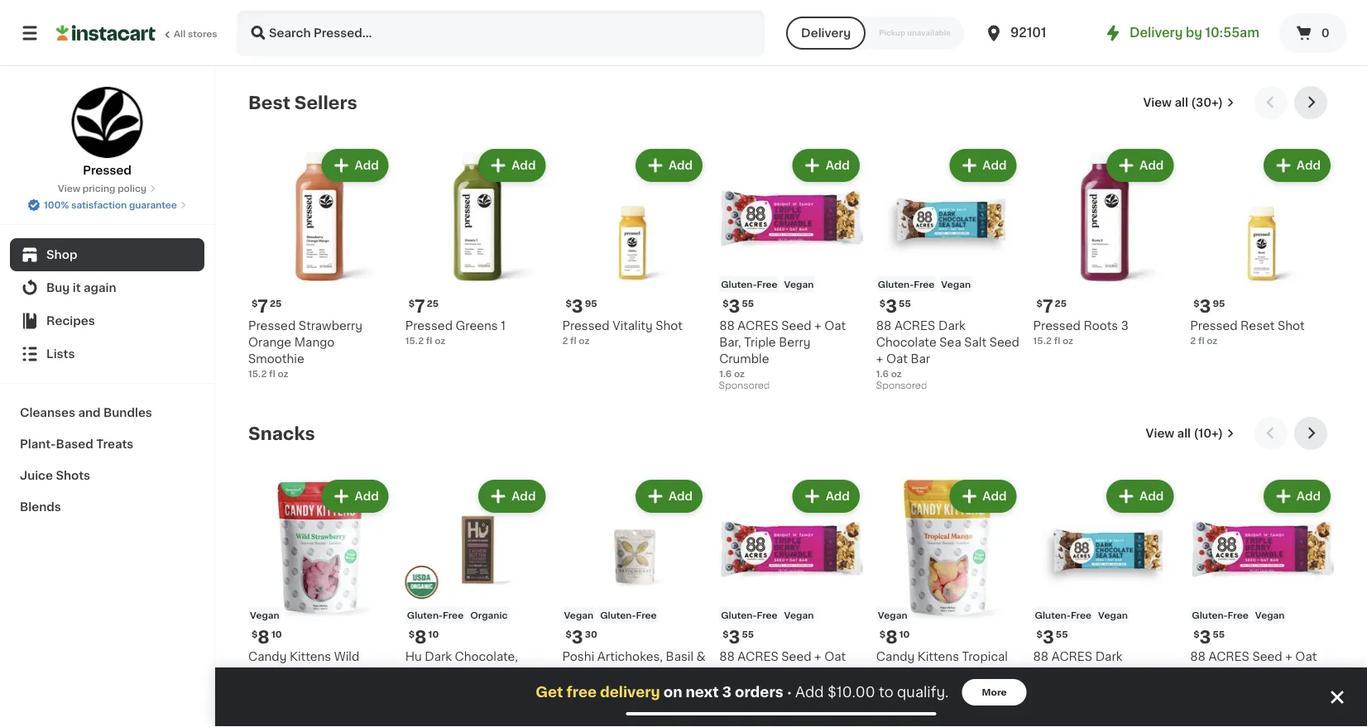 Task type: vqa. For each thing, say whether or not it's contained in the screenshot.
top the organic
no



Task type: locate. For each thing, give the bounding box(es) containing it.
1 horizontal spatial $ 8 10
[[409, 629, 439, 647]]

mango for 8
[[877, 668, 917, 679]]

1 vertical spatial salt
[[1122, 668, 1144, 679]]

0 vertical spatial sea
[[940, 337, 962, 348]]

2 95 from the left
[[1213, 299, 1226, 308]]

fl for pressed roots 3
[[1054, 336, 1061, 345]]

1 vertical spatial view
[[58, 184, 80, 193]]

2 inside "pressed vitality shot 2 fl oz"
[[562, 336, 568, 345]]

candy for candy kittens wild strawberry gourmet sweets
[[248, 651, 287, 663]]

view
[[1144, 97, 1172, 108], [58, 184, 80, 193], [1146, 428, 1175, 440]]

1.6 for 3
[[720, 369, 732, 379]]

15.2 inside pressed roots 3 15.2 fl oz
[[1034, 336, 1052, 345]]

1 2 from the left
[[562, 336, 568, 345]]

product group
[[248, 146, 392, 381], [405, 146, 549, 347], [562, 146, 706, 347], [720, 146, 863, 395], [877, 146, 1020, 396], [1034, 146, 1178, 347], [1191, 146, 1335, 347], [248, 477, 392, 712], [405, 477, 549, 712], [562, 477, 706, 695], [720, 477, 863, 727], [877, 477, 1020, 695], [1034, 477, 1178, 712], [1191, 477, 1335, 712]]

sellers
[[295, 94, 357, 111]]

sea for 88 acres dark chocolate sea salt seed + oat bar
[[1097, 668, 1119, 679]]

free
[[757, 280, 778, 289], [914, 280, 935, 289], [443, 611, 464, 620], [757, 611, 778, 620], [1071, 611, 1092, 620], [636, 611, 657, 620], [1228, 611, 1249, 620]]

1 horizontal spatial 8
[[415, 629, 427, 647]]

treatment tracker modal dialog
[[215, 668, 1368, 728]]

sweets inside candy kittens tropical mango gourmet sweets 4.4 oz
[[975, 668, 1017, 679]]

1 horizontal spatial mango
[[877, 668, 917, 679]]

main content
[[215, 66, 1368, 728]]

2 inside pressed reset shot 2 fl oz
[[1191, 336, 1196, 345]]

0 horizontal spatial $ 3 95
[[566, 298, 597, 316]]

2 vertical spatial view
[[1146, 428, 1175, 440]]

candy inside candy kittens tropical mango gourmet sweets 4.4 oz
[[877, 651, 915, 663]]

95 for vitality
[[585, 299, 597, 308]]

sea inside 88 acres dark chocolate sea salt seed + oat bar
[[1097, 668, 1119, 679]]

all inside popup button
[[1175, 97, 1189, 108]]

1 88 acres seed + oat bar, triple berry crumble 1.6 oz from the top
[[720, 320, 846, 379]]

88 acres seed + oat bar, triple berry crumble
[[1191, 651, 1317, 696]]

2 kittens from the left
[[918, 651, 960, 663]]

view for best sellers
[[1144, 97, 1172, 108]]

kittens left 'wild'
[[290, 651, 331, 663]]

juice shots link
[[10, 460, 204, 492]]

1 horizontal spatial $ 7 25
[[409, 298, 439, 316]]

kittens inside candy kittens wild strawberry gourmet sweets
[[290, 651, 331, 663]]

$ 7 25
[[252, 298, 282, 316], [409, 298, 439, 316], [1037, 298, 1067, 316]]

dark inside hu dark chocolate, organic, cashew butter + raspberry, 70% cacao
[[425, 651, 452, 663]]

dark inside 88 acres dark chocolate sea salt seed + oat bar
[[1096, 651, 1123, 663]]

1 vertical spatial chocolate
[[1034, 668, 1094, 679]]

add for 88 acres dark chocolate sea salt seed + oat bar
[[1140, 491, 1164, 503]]

fl
[[426, 336, 433, 345], [1054, 336, 1061, 345], [570, 336, 577, 345], [1199, 336, 1205, 345], [269, 369, 275, 379]]

0 horizontal spatial bar
[[911, 353, 931, 365]]

fl for pressed greens 1
[[426, 336, 433, 345]]

strawberry inside candy kittens wild strawberry gourmet sweets
[[248, 668, 312, 679]]

all left the (10+)
[[1178, 428, 1191, 440]]

+ inside hu dark chocolate, organic, cashew butter + raspberry, 70% cacao
[[405, 684, 412, 696]]

0 vertical spatial mango
[[295, 337, 335, 348]]

organic,
[[405, 668, 455, 679]]

8 for hu
[[415, 629, 427, 647]]

add button for pressed vitality shot
[[637, 151, 701, 180]]

7 up pressed roots 3 15.2 fl oz
[[1043, 298, 1054, 316]]

$ 7 25 up pressed greens 1 15.2 fl oz
[[409, 298, 439, 316]]

0 horizontal spatial 8
[[258, 629, 270, 647]]

0 vertical spatial 88 acres seed + oat bar, triple berry crumble 1.6 oz
[[720, 320, 846, 379]]

2 item carousel region from the top
[[248, 417, 1335, 728]]

0 horizontal spatial mango
[[295, 337, 335, 348]]

0 horizontal spatial sea
[[940, 337, 962, 348]]

view left the (10+)
[[1146, 428, 1175, 440]]

None search field
[[237, 10, 765, 56]]

bar inside 88 acres dark chocolate sea salt seed + oat bar
[[1068, 684, 1088, 696]]

1 $ 3 95 from the left
[[566, 298, 597, 316]]

chocolate for 88 acres dark chocolate sea salt seed + oat bar 1.6 oz
[[877, 337, 937, 348]]

$ for the add button associated with pressed reset shot
[[1194, 299, 1200, 308]]

1 horizontal spatial bar
[[1068, 684, 1088, 696]]

pressed up orange
[[248, 320, 296, 332]]

0 vertical spatial chocolate
[[877, 337, 937, 348]]

2 $ 7 25 from the left
[[409, 298, 439, 316]]

1 horizontal spatial candy
[[877, 651, 915, 663]]

oz inside pressed reset shot 2 fl oz
[[1207, 336, 1218, 345]]

$ inside the $ 3 30
[[566, 630, 572, 639]]

7 up orange
[[258, 298, 268, 316]]

gourmet for tropical
[[920, 668, 972, 679]]

3 10 from the left
[[900, 630, 910, 639]]

2 25 from the left
[[427, 299, 439, 308]]

all left (30+) on the right top
[[1175, 97, 1189, 108]]

8
[[258, 629, 270, 647], [415, 629, 427, 647], [886, 629, 898, 647]]

view up 100%
[[58, 184, 80, 193]]

shot right vitality
[[656, 320, 683, 332]]

fl inside "pressed vitality shot 2 fl oz"
[[570, 336, 577, 345]]

+ inside 88 acres dark chocolate sea salt seed + oat bar
[[1034, 684, 1041, 696]]

0 vertical spatial salt
[[965, 337, 987, 348]]

1 horizontal spatial gourmet
[[920, 668, 972, 679]]

chocolate for 88 acres dark chocolate sea salt seed + oat bar
[[1034, 668, 1094, 679]]

1 horizontal spatial kittens
[[918, 651, 960, 663]]

1 candy from the left
[[248, 651, 287, 663]]

shot
[[656, 320, 683, 332], [1278, 320, 1305, 332]]

triple inside 88 acres seed + oat bar, triple berry crumble
[[1216, 668, 1247, 679]]

kittens
[[290, 651, 331, 663], [918, 651, 960, 663]]

triple
[[744, 337, 776, 348], [744, 668, 776, 679], [1216, 668, 1247, 679]]

$ 7 25 up orange
[[252, 298, 282, 316]]

92101
[[1011, 27, 1047, 39]]

1 vertical spatial mango
[[877, 668, 917, 679]]

chocolate inside 88 acres dark chocolate sea salt seed + oat bar
[[1034, 668, 1094, 679]]

pressed inside pressed roots 3 15.2 fl oz
[[1034, 320, 1081, 332]]

25 up orange
[[270, 299, 282, 308]]

kittens up qualify.
[[918, 651, 960, 663]]

$ 3 95 up pressed reset shot 2 fl oz in the right of the page
[[1194, 298, 1226, 316]]

add button for candy kittens tropical mango gourmet sweets
[[952, 482, 1015, 512]]

$ for pressed greens 1's the add button
[[409, 299, 415, 308]]

bar inside 88 acres dark chocolate sea salt seed + oat bar 1.6 oz
[[911, 353, 931, 365]]

pressed up view pricing policy link
[[83, 165, 132, 176]]

$ 8 10 for hu
[[409, 629, 439, 647]]

0 horizontal spatial delivery
[[801, 27, 851, 39]]

1 vertical spatial item carousel region
[[248, 417, 1335, 728]]

mango for 7
[[295, 337, 335, 348]]

2 horizontal spatial 15.2
[[1034, 336, 1052, 345]]

2 horizontal spatial 7
[[1043, 298, 1054, 316]]

2 horizontal spatial 8
[[886, 629, 898, 647]]

0 vertical spatial item carousel region
[[248, 86, 1335, 404]]

0 horizontal spatial gourmet
[[315, 668, 367, 679]]

add button for hu dark chocolate, organic, cashew butter + raspberry, 70% cacao
[[480, 482, 544, 512]]

8 up 4.4
[[886, 629, 898, 647]]

2 $ 3 95 from the left
[[1194, 298, 1226, 316]]

all inside popup button
[[1178, 428, 1191, 440]]

oz
[[435, 336, 446, 345], [1063, 336, 1074, 345], [579, 336, 590, 345], [1207, 336, 1218, 345], [278, 369, 289, 379], [734, 369, 745, 379], [891, 369, 902, 379], [584, 684, 594, 693], [894, 684, 905, 693], [734, 701, 745, 710]]

acres inside 88 acres dark chocolate sea salt seed + oat bar 1.6 oz
[[895, 320, 936, 332]]

1.6
[[720, 369, 732, 379], [877, 369, 889, 379], [720, 701, 732, 710]]

88 inside 88 acres dark chocolate sea salt seed + oat bar
[[1034, 651, 1049, 663]]

pressed inside "pressed vitality shot 2 fl oz"
[[562, 320, 610, 332]]

mango inside pressed strawberry orange mango smoothie 15.2 fl oz
[[295, 337, 335, 348]]

salt inside 88 acres dark chocolate sea salt seed + oat bar
[[1122, 668, 1144, 679]]

$ 8 10 up candy kittens wild strawberry gourmet sweets
[[252, 629, 282, 647]]

sponsored badge image for 8
[[720, 713, 770, 723]]

95 up "pressed vitality shot 2 fl oz"
[[585, 299, 597, 308]]

1 $ 7 25 from the left
[[252, 298, 282, 316]]

delivery button
[[787, 17, 866, 50]]

bar
[[911, 353, 931, 365], [1068, 684, 1088, 696]]

0 vertical spatial strawberry
[[299, 320, 363, 332]]

10 up candy kittens tropical mango gourmet sweets 4.4 oz
[[900, 630, 910, 639]]

mango up 4.4
[[877, 668, 917, 679]]

1 horizontal spatial sea
[[1097, 668, 1119, 679]]

policy
[[118, 184, 147, 193]]

1 horizontal spatial $ 3 95
[[1194, 298, 1226, 316]]

2 horizontal spatial dark
[[1096, 651, 1123, 663]]

salt inside 88 acres dark chocolate sea salt seed + oat bar 1.6 oz
[[965, 337, 987, 348]]

candy up 4.4
[[877, 651, 915, 663]]

95
[[585, 299, 597, 308], [1213, 299, 1226, 308]]

2 shot from the left
[[1278, 320, 1305, 332]]

$ 8 10 up hu on the bottom left of page
[[409, 629, 439, 647]]

$ for the add button related to pressed roots 3
[[1037, 299, 1043, 308]]

add button for pressed reset shot
[[1266, 151, 1330, 180]]

8 up hu on the bottom left of page
[[415, 629, 427, 647]]

mango
[[295, 337, 335, 348], [877, 668, 917, 679]]

sponsored badge image
[[720, 382, 770, 391], [877, 382, 927, 391], [720, 713, 770, 723]]

view inside view all (10+) popup button
[[1146, 428, 1175, 440]]

10 down the gluten-free organic
[[429, 630, 439, 639]]

0 horizontal spatial 15.2
[[248, 369, 267, 379]]

delivery inside delivery by 10:55am link
[[1130, 27, 1183, 39]]

item carousel region
[[248, 86, 1335, 404], [248, 417, 1335, 728]]

1 95 from the left
[[585, 299, 597, 308]]

add for pressed reset shot
[[1297, 160, 1321, 171]]

0 horizontal spatial shot
[[656, 320, 683, 332]]

chocolate inside 88 acres dark chocolate sea salt seed + oat bar 1.6 oz
[[877, 337, 937, 348]]

candy left 'wild'
[[248, 651, 287, 663]]

shot inside "pressed vitality shot 2 fl oz"
[[656, 320, 683, 332]]

item carousel region containing snacks
[[248, 417, 1335, 728]]

3 7 from the left
[[1043, 298, 1054, 316]]

1.6 inside 88 acres dark chocolate sea salt seed + oat bar 1.6 oz
[[877, 369, 889, 379]]

recipes
[[46, 315, 95, 327]]

pressed
[[83, 165, 132, 176], [248, 320, 296, 332], [405, 320, 453, 332], [1034, 320, 1081, 332], [562, 320, 610, 332], [1191, 320, 1238, 332]]

0
[[1322, 27, 1330, 39]]

2 candy from the left
[[877, 651, 915, 663]]

0 horizontal spatial kittens
[[290, 651, 331, 663]]

all for 7
[[1175, 97, 1189, 108]]

crumble for 8
[[720, 684, 770, 696]]

gourmet down 'wild'
[[315, 668, 367, 679]]

poshi
[[562, 651, 595, 663]]

pressed strawberry orange mango smoothie 15.2 fl oz
[[248, 320, 363, 379]]

pressed inside pressed strawberry orange mango smoothie 15.2 fl oz
[[248, 320, 296, 332]]

blends link
[[10, 492, 204, 523]]

get
[[536, 686, 563, 700]]

add for poshi artichokes, basil & thyme
[[669, 491, 693, 503]]

1 item carousel region from the top
[[248, 86, 1335, 404]]

3 inside pressed roots 3 15.2 fl oz
[[1122, 320, 1129, 332]]

$ 3 55
[[723, 298, 754, 316], [880, 298, 911, 316], [723, 629, 754, 647], [1037, 629, 1068, 647], [1194, 629, 1225, 647]]

1 horizontal spatial delivery
[[1130, 27, 1183, 39]]

delivery by 10:55am
[[1130, 27, 1260, 39]]

2 horizontal spatial $ 7 25
[[1037, 298, 1067, 316]]

25 for roots
[[1055, 299, 1067, 308]]

delivery
[[1130, 27, 1183, 39], [801, 27, 851, 39]]

0 horizontal spatial $ 8 10
[[252, 629, 282, 647]]

oz inside candy kittens tropical mango gourmet sweets 4.4 oz
[[894, 684, 905, 693]]

gourmet
[[315, 668, 367, 679], [920, 668, 972, 679]]

1 vertical spatial 88 acres seed + oat bar, triple berry crumble 1.6 oz
[[720, 651, 846, 710]]

$ 3 30
[[566, 629, 598, 647]]

100% satisfaction guarantee button
[[27, 195, 187, 212]]

88 acres dark chocolate sea salt seed + oat bar
[[1034, 651, 1177, 696]]

1.58
[[562, 684, 581, 693]]

snacks
[[248, 425, 315, 443]]

all stores link
[[56, 10, 219, 56]]

0 horizontal spatial 2
[[562, 336, 568, 345]]

vegan gluten-free
[[564, 611, 657, 620]]

mango inside candy kittens tropical mango gourmet sweets 4.4 oz
[[877, 668, 917, 679]]

2 10 from the left
[[429, 630, 439, 639]]

55
[[742, 299, 754, 308], [899, 299, 911, 308], [742, 630, 754, 639], [1056, 630, 1068, 639], [1213, 630, 1225, 639]]

more
[[982, 688, 1007, 698]]

1 10 from the left
[[271, 630, 282, 639]]

1 horizontal spatial 25
[[427, 299, 439, 308]]

2 2 from the left
[[1191, 336, 1196, 345]]

2
[[562, 336, 568, 345], [1191, 336, 1196, 345]]

plant-based treats
[[20, 439, 134, 450]]

0 horizontal spatial chocolate
[[877, 337, 937, 348]]

buy it again
[[46, 282, 116, 294]]

3 $ 7 25 from the left
[[1037, 298, 1067, 316]]

plant-based treats link
[[10, 429, 204, 460]]

88 acres dark chocolate sea salt seed + oat bar 1.6 oz
[[877, 320, 1020, 379]]

7 up pressed greens 1 15.2 fl oz
[[415, 298, 425, 316]]

mango up smoothie
[[295, 337, 335, 348]]

1 horizontal spatial 95
[[1213, 299, 1226, 308]]

fl inside pressed roots 3 15.2 fl oz
[[1054, 336, 1061, 345]]

25 for strawberry
[[270, 299, 282, 308]]

all for 3
[[1178, 428, 1191, 440]]

all
[[174, 29, 186, 38]]

cleanses and bundles link
[[10, 397, 204, 429]]

1 vertical spatial sea
[[1097, 668, 1119, 679]]

dark inside 88 acres dark chocolate sea salt seed + oat bar 1.6 oz
[[939, 320, 966, 332]]

1 horizontal spatial 15.2
[[405, 336, 424, 345]]

add for pressed vitality shot
[[669, 160, 693, 171]]

88 inside 88 acres dark chocolate sea salt seed + oat bar 1.6 oz
[[877, 320, 892, 332]]

pressed for pressed roots 3 15.2 fl oz
[[1034, 320, 1081, 332]]

gourmet up qualify.
[[920, 668, 972, 679]]

view inside the view all (30+) popup button
[[1144, 97, 1172, 108]]

add inside treatment tracker modal dialog
[[796, 686, 824, 700]]

+
[[815, 320, 822, 332], [877, 353, 884, 365], [815, 651, 822, 663], [1286, 651, 1293, 663], [405, 684, 412, 696], [1034, 684, 1041, 696]]

$ for the add button corresponding to pressed vitality shot
[[566, 299, 572, 308]]

1 horizontal spatial shot
[[1278, 320, 1305, 332]]

dark
[[939, 320, 966, 332], [425, 651, 452, 663], [1096, 651, 1123, 663]]

gourmet inside candy kittens wild strawberry gourmet sweets
[[315, 668, 367, 679]]

25 up pressed roots 3 15.2 fl oz
[[1055, 299, 1067, 308]]

1 horizontal spatial chocolate
[[1034, 668, 1094, 679]]

1 shot from the left
[[656, 320, 683, 332]]

salt for 88 acres dark chocolate sea salt seed + oat bar 1.6 oz
[[965, 337, 987, 348]]

poshi artichokes, basil & thyme 1.58 oz
[[562, 651, 706, 693]]

acres inside 88 acres dark chocolate sea salt seed + oat bar
[[1052, 651, 1093, 663]]

delivery inside delivery button
[[801, 27, 851, 39]]

1 horizontal spatial 10
[[429, 630, 439, 639]]

Search field
[[238, 12, 763, 55]]

0 vertical spatial bar
[[911, 353, 931, 365]]

10
[[271, 630, 282, 639], [429, 630, 439, 639], [900, 630, 910, 639]]

1 vertical spatial all
[[1178, 428, 1191, 440]]

gourmet for wild
[[315, 668, 367, 679]]

$ for the add button related to candy kittens wild strawberry gourmet sweets
[[252, 630, 258, 639]]

add
[[355, 160, 379, 171], [512, 160, 536, 171], [669, 160, 693, 171], [826, 160, 850, 171], [983, 160, 1007, 171], [1140, 160, 1164, 171], [1297, 160, 1321, 171], [355, 491, 379, 503], [512, 491, 536, 503], [669, 491, 693, 503], [826, 491, 850, 503], [983, 491, 1007, 503], [1140, 491, 1164, 503], [1297, 491, 1321, 503], [796, 686, 824, 700]]

1 $ 8 10 from the left
[[252, 629, 282, 647]]

$ 7 25 up pressed roots 3 15.2 fl oz
[[1037, 298, 1067, 316]]

guarantee
[[129, 201, 177, 210]]

view for snacks
[[1146, 428, 1175, 440]]

2 for pressed reset shot
[[1191, 336, 1196, 345]]

add button for pressed strawberry orange mango smoothie
[[323, 151, 387, 180]]

2 7 from the left
[[415, 298, 425, 316]]

10 for candy
[[271, 630, 282, 639]]

kittens for mango
[[918, 651, 960, 663]]

70%
[[482, 684, 507, 696]]

25 up pressed greens 1 15.2 fl oz
[[427, 299, 439, 308]]

3 8 from the left
[[886, 629, 898, 647]]

3 25 from the left
[[1055, 299, 1067, 308]]

pressed reset shot 2 fl oz
[[1191, 320, 1305, 345]]

pressed inside pressed reset shot 2 fl oz
[[1191, 320, 1238, 332]]

15.2 inside pressed strawberry orange mango smoothie 15.2 fl oz
[[248, 369, 267, 379]]

and
[[78, 407, 101, 419]]

0 horizontal spatial $ 7 25
[[252, 298, 282, 316]]

sweets
[[975, 668, 1017, 679], [248, 684, 291, 696]]

salt for 88 acres dark chocolate sea salt seed + oat bar
[[1122, 668, 1144, 679]]

•
[[787, 686, 792, 699]]

view left (30+) on the right top
[[1144, 97, 1172, 108]]

1 vertical spatial bar
[[1068, 684, 1088, 696]]

bar, for 3
[[720, 337, 742, 348]]

0 horizontal spatial 7
[[258, 298, 268, 316]]

pressed left roots
[[1034, 320, 1081, 332]]

1 horizontal spatial 7
[[415, 298, 425, 316]]

sea inside 88 acres dark chocolate sea salt seed + oat bar 1.6 oz
[[940, 337, 962, 348]]

main content containing best sellers
[[215, 66, 1368, 728]]

0 horizontal spatial 25
[[270, 299, 282, 308]]

8 up candy kittens wild strawberry gourmet sweets
[[258, 629, 270, 647]]

pressed left "greens"
[[405, 320, 453, 332]]

+ inside 88 acres dark chocolate sea salt seed + oat bar 1.6 oz
[[877, 353, 884, 365]]

2 gourmet from the left
[[920, 668, 972, 679]]

0 vertical spatial all
[[1175, 97, 1189, 108]]

1 8 from the left
[[258, 629, 270, 647]]

0 horizontal spatial 10
[[271, 630, 282, 639]]

1 horizontal spatial sweets
[[975, 668, 1017, 679]]

oat inside 88 acres dark chocolate sea salt seed + oat bar 1.6 oz
[[887, 353, 908, 365]]

candy kittens tropical mango gourmet sweets 4.4 oz
[[877, 651, 1017, 693]]

1 vertical spatial strawberry
[[248, 668, 312, 679]]

butter
[[507, 668, 544, 679]]

crumble
[[720, 353, 770, 365], [720, 684, 770, 696], [1191, 684, 1241, 696]]

88 inside 88 acres seed + oat bar, triple berry crumble
[[1191, 651, 1206, 663]]

shot right reset on the right top
[[1278, 320, 1305, 332]]

add button for pressed roots 3
[[1109, 151, 1173, 180]]

strawberry inside pressed strawberry orange mango smoothie 15.2 fl oz
[[299, 320, 363, 332]]

2 8 from the left
[[415, 629, 427, 647]]

berry inside 88 acres seed + oat bar, triple berry crumble
[[1250, 668, 1282, 679]]

3 inside treatment tracker modal dialog
[[723, 686, 732, 700]]

15.2
[[405, 336, 424, 345], [1034, 336, 1052, 345], [248, 369, 267, 379]]

free
[[567, 686, 597, 700]]

0 vertical spatial view
[[1144, 97, 1172, 108]]

thyme
[[562, 668, 603, 679]]

1.6 for 8
[[720, 701, 732, 710]]

2 horizontal spatial 25
[[1055, 299, 1067, 308]]

1 25 from the left
[[270, 299, 282, 308]]

fl inside pressed greens 1 15.2 fl oz
[[426, 336, 433, 345]]

2 horizontal spatial 10
[[900, 630, 910, 639]]

1 kittens from the left
[[290, 651, 331, 663]]

pressed inside pressed greens 1 15.2 fl oz
[[405, 320, 453, 332]]

2 88 acres seed + oat bar, triple berry crumble 1.6 oz from the top
[[720, 651, 846, 710]]

2 horizontal spatial $ 8 10
[[880, 629, 910, 647]]

seed
[[782, 320, 812, 332], [990, 337, 1020, 348], [782, 651, 812, 663], [1253, 651, 1283, 663], [1147, 668, 1177, 679]]

view pricing policy link
[[58, 182, 157, 195]]

$ 3 95 up "pressed vitality shot 2 fl oz"
[[566, 298, 597, 316]]

$ 8 10 up 4.4
[[880, 629, 910, 647]]

1 horizontal spatial dark
[[939, 320, 966, 332]]

0 horizontal spatial candy
[[248, 651, 287, 663]]

kittens inside candy kittens tropical mango gourmet sweets 4.4 oz
[[918, 651, 960, 663]]

gourmet inside candy kittens tropical mango gourmet sweets 4.4 oz
[[920, 668, 972, 679]]

95 up pressed reset shot 2 fl oz in the right of the page
[[1213, 299, 1226, 308]]

dark for 88 acres dark chocolate sea salt seed + oat bar
[[1096, 651, 1123, 663]]

1 7 from the left
[[258, 298, 268, 316]]

sweets for candy kittens tropical mango gourmet sweets 4.4 oz
[[975, 668, 1017, 679]]

1 horizontal spatial salt
[[1122, 668, 1144, 679]]

shot inside pressed reset shot 2 fl oz
[[1278, 320, 1305, 332]]

bar, inside 88 acres seed + oat bar, triple berry crumble
[[1191, 668, 1213, 679]]

2 $ 8 10 from the left
[[409, 629, 439, 647]]

0 horizontal spatial 95
[[585, 299, 597, 308]]

add for pressed roots 3
[[1140, 160, 1164, 171]]

7 for pressed strawberry orange mango smoothie
[[258, 298, 268, 316]]

10 up candy kittens wild strawberry gourmet sweets
[[271, 630, 282, 639]]

1
[[501, 320, 506, 332]]

$ 8 10
[[252, 629, 282, 647], [409, 629, 439, 647], [880, 629, 910, 647]]

0 vertical spatial sweets
[[975, 668, 1017, 679]]

sweets inside candy kittens wild strawberry gourmet sweets
[[248, 684, 291, 696]]

1 vertical spatial sweets
[[248, 684, 291, 696]]

all stores
[[174, 29, 217, 38]]

pressed left vitality
[[562, 320, 610, 332]]

fl inside pressed reset shot 2 fl oz
[[1199, 336, 1205, 345]]

0 horizontal spatial sweets
[[248, 684, 291, 696]]

15.2 inside pressed greens 1 15.2 fl oz
[[405, 336, 424, 345]]

$ for the add button corresponding to poshi artichokes, basil & thyme
[[566, 630, 572, 639]]

0 horizontal spatial dark
[[425, 651, 452, 663]]

view inside view pricing policy link
[[58, 184, 80, 193]]

candy inside candy kittens wild strawberry gourmet sweets
[[248, 651, 287, 663]]

berry for 3
[[779, 337, 811, 348]]

$ 7 25 for pressed strawberry orange mango smoothie
[[252, 298, 282, 316]]

1 gourmet from the left
[[315, 668, 367, 679]]

0 horizontal spatial salt
[[965, 337, 987, 348]]

1 horizontal spatial 2
[[1191, 336, 1196, 345]]

add for 88 acres seed + oat bar, triple berry crumble
[[1297, 491, 1321, 503]]

pressed left reset on the right top
[[1191, 320, 1238, 332]]



Task type: describe. For each thing, give the bounding box(es) containing it.
orange
[[248, 337, 292, 348]]

crumble for 3
[[720, 353, 770, 365]]

lists link
[[10, 338, 204, 371]]

oz inside pressed roots 3 15.2 fl oz
[[1063, 336, 1074, 345]]

buy
[[46, 282, 70, 294]]

vitality
[[613, 320, 653, 332]]

treats
[[96, 439, 134, 450]]

juice
[[20, 470, 53, 482]]

berry for 8
[[779, 668, 811, 679]]

qualify.
[[897, 686, 949, 700]]

pressed for pressed strawberry orange mango smoothie 15.2 fl oz
[[248, 320, 296, 332]]

dark for 88 acres dark chocolate sea salt seed + oat bar 1.6 oz
[[939, 320, 966, 332]]

juice shots
[[20, 470, 90, 482]]

fl inside pressed strawberry orange mango smoothie 15.2 fl oz
[[269, 369, 275, 379]]

item carousel region containing best sellers
[[248, 86, 1335, 404]]

pressed link
[[71, 86, 144, 179]]

chocolate,
[[455, 651, 518, 663]]

100% satisfaction guarantee
[[44, 201, 177, 210]]

$10.00
[[828, 686, 876, 700]]

pressed for pressed reset shot 2 fl oz
[[1191, 320, 1238, 332]]

&
[[697, 651, 706, 663]]

basil
[[666, 651, 694, 663]]

pricing
[[83, 184, 115, 193]]

oz inside "pressed vitality shot 2 fl oz"
[[579, 336, 590, 345]]

add button for pressed greens 1
[[480, 151, 544, 180]]

bundles
[[103, 407, 152, 419]]

crumble inside 88 acres seed + oat bar, triple berry crumble
[[1191, 684, 1241, 696]]

bar for 88 acres dark chocolate sea salt seed + oat bar
[[1068, 684, 1088, 696]]

fl for pressed reset shot
[[1199, 336, 1205, 345]]

view all (30+)
[[1144, 97, 1224, 108]]

92101 button
[[984, 10, 1084, 56]]

(10+)
[[1194, 428, 1224, 440]]

(30+)
[[1192, 97, 1224, 108]]

candy kittens wild strawberry gourmet sweets
[[248, 651, 367, 696]]

cleanses
[[20, 407, 75, 419]]

$ for the add button related to 88 acres seed + oat bar, triple berry crumble
[[1194, 630, 1200, 639]]

wild
[[334, 651, 360, 663]]

7 for pressed greens 1
[[415, 298, 425, 316]]

15.2 for pressed roots 3
[[1034, 336, 1052, 345]]

sponsored badge image for 3
[[720, 382, 770, 391]]

add button for 88 acres dark chocolate sea salt seed + oat bar
[[1109, 482, 1173, 512]]

best sellers
[[248, 94, 357, 111]]

cleanses and bundles
[[20, 407, 152, 419]]

candy for candy kittens tropical mango gourmet sweets 4.4 oz
[[877, 651, 915, 663]]

3 $ 8 10 from the left
[[880, 629, 910, 647]]

based
[[56, 439, 93, 450]]

reset
[[1241, 320, 1275, 332]]

bar, for 8
[[720, 668, 742, 679]]

add button for candy kittens wild strawberry gourmet sweets
[[323, 482, 387, 512]]

25 for greens
[[427, 299, 439, 308]]

pressed for pressed greens 1 15.2 fl oz
[[405, 320, 453, 332]]

plant-
[[20, 439, 56, 450]]

add button for poshi artichokes, basil & thyme
[[637, 482, 701, 512]]

view all (10+) button
[[1140, 417, 1242, 450]]

pressed roots 3 15.2 fl oz
[[1034, 320, 1129, 345]]

organic
[[470, 611, 508, 620]]

add for pressed strawberry orange mango smoothie
[[355, 160, 379, 171]]

0 button
[[1280, 13, 1348, 53]]

pressed greens 1 15.2 fl oz
[[405, 320, 506, 345]]

triple for 8
[[744, 668, 776, 679]]

roots
[[1084, 320, 1119, 332]]

$ 3 95 for pressed vitality shot
[[566, 298, 597, 316]]

add for hu dark chocolate, organic, cashew butter + raspberry, 70% cacao
[[512, 491, 536, 503]]

$ for the add button related to 88 acres dark chocolate sea salt seed + oat bar
[[1037, 630, 1043, 639]]

fl for pressed vitality shot
[[570, 336, 577, 345]]

acres inside 88 acres seed + oat bar, triple berry crumble
[[1209, 651, 1250, 663]]

again
[[84, 282, 116, 294]]

88 acres seed + oat bar, triple berry crumble 1.6 oz for 8
[[720, 651, 846, 710]]

stores
[[188, 29, 217, 38]]

blends
[[20, 502, 61, 513]]

oz inside poshi artichokes, basil & thyme 1.58 oz
[[584, 684, 594, 693]]

4.4
[[877, 684, 892, 693]]

shot for pressed vitality shot
[[656, 320, 683, 332]]

10 for hu
[[429, 630, 439, 639]]

100%
[[44, 201, 69, 210]]

delivery for delivery by 10:55am
[[1130, 27, 1183, 39]]

oat inside 88 acres seed + oat bar, triple berry crumble
[[1296, 651, 1317, 663]]

7 for pressed roots 3
[[1043, 298, 1054, 316]]

$ 3 95 for pressed reset shot
[[1194, 298, 1226, 316]]

instacart logo image
[[56, 23, 156, 43]]

gluten-free organic
[[407, 611, 508, 620]]

tropical
[[962, 651, 1008, 663]]

pressed for pressed vitality shot 2 fl oz
[[562, 320, 610, 332]]

pressed vitality shot 2 fl oz
[[562, 320, 683, 345]]

on
[[664, 686, 683, 700]]

10:55am
[[1206, 27, 1260, 39]]

8 for candy
[[258, 629, 270, 647]]

hu
[[405, 651, 422, 663]]

recipes link
[[10, 305, 204, 338]]

lists
[[46, 349, 75, 360]]

oat inside 88 acres dark chocolate sea salt seed + oat bar
[[1044, 684, 1065, 696]]

95 for reset
[[1213, 299, 1226, 308]]

2 for pressed vitality shot
[[562, 336, 568, 345]]

pressed for pressed
[[83, 165, 132, 176]]

delivery by 10:55am link
[[1104, 23, 1260, 43]]

it
[[73, 282, 81, 294]]

15.2 for pressed greens 1
[[405, 336, 424, 345]]

$ 8 10 for candy
[[252, 629, 282, 647]]

service type group
[[787, 17, 964, 50]]

$ 7 25 for pressed greens 1
[[409, 298, 439, 316]]

oz inside 88 acres dark chocolate sea salt seed + oat bar 1.6 oz
[[891, 369, 902, 379]]

sea for 88 acres dark chocolate sea salt seed + oat bar 1.6 oz
[[940, 337, 962, 348]]

next
[[686, 686, 719, 700]]

pressed logo image
[[71, 86, 144, 159]]

$ for the add button corresponding to pressed strawberry orange mango smoothie
[[252, 299, 258, 308]]

$ 7 25 for pressed roots 3
[[1037, 298, 1067, 316]]

add for pressed greens 1
[[512, 160, 536, 171]]

seed inside 88 acres dark chocolate sea salt seed + oat bar 1.6 oz
[[990, 337, 1020, 348]]

shot for pressed reset shot
[[1278, 320, 1305, 332]]

seed inside 88 acres dark chocolate sea salt seed + oat bar
[[1147, 668, 1177, 679]]

item badge image
[[405, 566, 439, 599]]

add button for 88 acres seed + oat bar, triple berry crumble
[[1266, 482, 1330, 512]]

cacao
[[509, 684, 547, 696]]

88 acres seed + oat bar, triple berry crumble 1.6 oz for 3
[[720, 320, 846, 379]]

greens
[[456, 320, 498, 332]]

oz inside pressed strawberry orange mango smoothie 15.2 fl oz
[[278, 369, 289, 379]]

shop link
[[10, 238, 204, 272]]

delivery
[[600, 686, 660, 700]]

view all (10+)
[[1146, 428, 1224, 440]]

shop
[[46, 249, 77, 261]]

smoothie
[[248, 353, 304, 365]]

add for candy kittens tropical mango gourmet sweets
[[983, 491, 1007, 503]]

to
[[879, 686, 894, 700]]

satisfaction
[[71, 201, 127, 210]]

orders
[[735, 686, 784, 700]]

best
[[248, 94, 290, 111]]

sweets for candy kittens wild strawberry gourmet sweets
[[248, 684, 291, 696]]

by
[[1186, 27, 1203, 39]]

view all (30+) button
[[1137, 86, 1242, 119]]

30
[[585, 630, 598, 639]]

oz inside pressed greens 1 15.2 fl oz
[[435, 336, 446, 345]]

$ for the add button associated with candy kittens tropical mango gourmet sweets
[[880, 630, 886, 639]]

add for candy kittens wild strawberry gourmet sweets
[[355, 491, 379, 503]]

buy it again link
[[10, 272, 204, 305]]

seed inside 88 acres seed + oat bar, triple berry crumble
[[1253, 651, 1283, 663]]

+ inside 88 acres seed + oat bar, triple berry crumble
[[1286, 651, 1293, 663]]

raspberry,
[[415, 684, 479, 696]]

view pricing policy
[[58, 184, 147, 193]]

triple for 3
[[744, 337, 776, 348]]

hu dark chocolate, organic, cashew butter + raspberry, 70% cacao
[[405, 651, 547, 696]]

get free delivery on next 3 orders • add $10.00 to qualify.
[[536, 686, 949, 700]]

cashew
[[458, 668, 504, 679]]

bar for 88 acres dark chocolate sea salt seed + oat bar 1.6 oz
[[911, 353, 931, 365]]

$ for the add button for hu dark chocolate, organic, cashew butter + raspberry, 70% cacao
[[409, 630, 415, 639]]

delivery for delivery
[[801, 27, 851, 39]]



